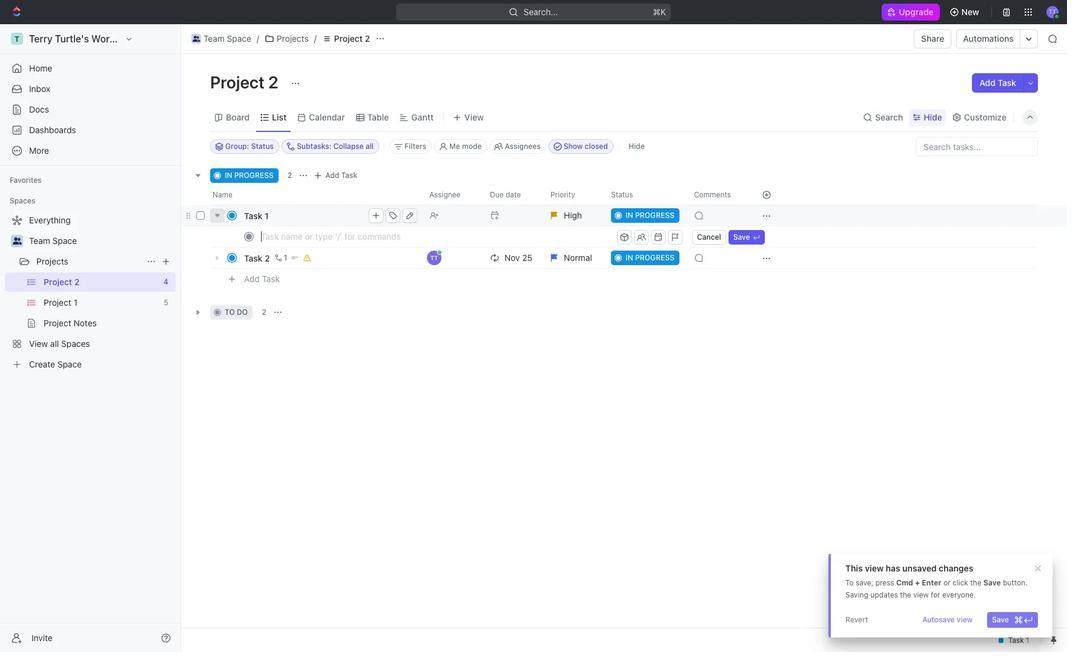 Task type: vqa. For each thing, say whether or not it's contained in the screenshot.
Projects
yes



Task type: locate. For each thing, give the bounding box(es) containing it.
0 horizontal spatial spaces
[[10, 196, 35, 205]]

1 vertical spatial view
[[29, 339, 48, 349]]

0 horizontal spatial 1
[[74, 297, 77, 308]]

0 vertical spatial view
[[465, 112, 484, 122]]

project inside project notes link
[[44, 318, 71, 328]]

add task button down task 2
[[239, 272, 285, 287]]

view inside view button
[[465, 112, 484, 122]]

+
[[915, 579, 920, 588]]

in for normal
[[626, 253, 633, 262]]

1 vertical spatial the
[[900, 591, 912, 600]]

add task up the "customize"
[[980, 78, 1017, 88]]

4
[[164, 277, 168, 287]]

1 vertical spatial team space
[[29, 236, 77, 246]]

2 vertical spatial add task
[[244, 274, 280, 284]]

view for autosave
[[957, 616, 973, 625]]

the down the cmd
[[900, 591, 912, 600]]

0 horizontal spatial team space link
[[29, 231, 173, 251]]

save button right the cancel button
[[729, 230, 765, 244]]

1 horizontal spatial project 2 link
[[319, 32, 373, 46]]

2 vertical spatial 1
[[74, 297, 77, 308]]

save button
[[729, 230, 765, 244], [988, 613, 1038, 628]]

0 horizontal spatial view
[[865, 563, 884, 574]]

high button
[[543, 205, 604, 227]]

view button
[[449, 103, 488, 131]]

hide right closed
[[629, 142, 645, 151]]

priority
[[551, 190, 575, 199]]

1 horizontal spatial projects
[[277, 33, 309, 44]]

spaces down project notes
[[61, 339, 90, 349]]

team space right user group image
[[204, 33, 251, 44]]

2 inside tree
[[74, 277, 80, 287]]

status right the group:
[[251, 142, 274, 151]]

1
[[265, 211, 269, 221], [284, 253, 287, 262], [74, 297, 77, 308]]

home link
[[5, 59, 176, 78]]

2 vertical spatial in
[[626, 253, 633, 262]]

save inside this view has unsaved changes to save, press cmd + enter or click the save button. saving updates the view for everyone.
[[984, 579, 1001, 588]]

view down "everyone."
[[957, 616, 973, 625]]

everyone.
[[943, 591, 976, 600]]

team right user group icon
[[29, 236, 50, 246]]

add up name dropdown button
[[325, 171, 339, 180]]

1 horizontal spatial 1
[[265, 211, 269, 221]]

favorites
[[10, 176, 42, 185]]

1 inside 'link'
[[265, 211, 269, 221]]

in progress
[[225, 171, 274, 180], [626, 211, 675, 220], [626, 253, 675, 262]]

2
[[365, 33, 370, 44], [268, 72, 279, 92], [288, 171, 292, 180], [265, 253, 270, 263], [74, 277, 80, 287], [262, 308, 266, 317]]

1 vertical spatial in
[[626, 211, 633, 220]]

1 horizontal spatial add
[[325, 171, 339, 180]]

0 vertical spatial add task button
[[973, 73, 1024, 93]]

hide right search
[[924, 112, 943, 122]]

0 horizontal spatial add
[[244, 274, 260, 284]]

1 vertical spatial tt
[[430, 254, 438, 262]]

autosave view
[[923, 616, 973, 625]]

in
[[225, 171, 232, 180], [626, 211, 633, 220], [626, 253, 633, 262]]

save,
[[856, 579, 874, 588]]

add up the "customize"
[[980, 78, 996, 88]]

0 horizontal spatial project 2 link
[[44, 273, 159, 292]]

1 vertical spatial add task button
[[311, 168, 362, 183]]

2 in progress button from the top
[[604, 247, 687, 269]]

add task for topmost add task button
[[980, 78, 1017, 88]]

in up name
[[225, 171, 232, 180]]

space down view all spaces
[[57, 359, 82, 370]]

the right click
[[971, 579, 982, 588]]

add task button
[[973, 73, 1024, 93], [311, 168, 362, 183], [239, 272, 285, 287]]

0 vertical spatial team
[[204, 33, 225, 44]]

1 button
[[272, 252, 289, 264]]

1 horizontal spatial view
[[465, 112, 484, 122]]

task 1
[[244, 211, 269, 221]]

2 vertical spatial in progress
[[626, 253, 675, 262]]

changes
[[939, 563, 974, 574]]

task up task 2
[[244, 211, 263, 221]]

board
[[226, 112, 250, 122]]

all inside tree
[[50, 339, 59, 349]]

inbox link
[[5, 79, 176, 99]]

create space link
[[5, 355, 173, 374]]

1 vertical spatial progress
[[635, 211, 675, 220]]

0 vertical spatial hide
[[924, 112, 943, 122]]

view up save,
[[865, 563, 884, 574]]

0 horizontal spatial project 2
[[44, 277, 80, 287]]

table
[[368, 112, 389, 122]]

view inside view all spaces link
[[29, 339, 48, 349]]

2 vertical spatial project 2
[[44, 277, 80, 287]]

add task button up the "customize"
[[973, 73, 1024, 93]]

0 horizontal spatial tt button
[[422, 247, 483, 269]]

unsaved
[[903, 563, 937, 574]]

in right normal
[[626, 253, 633, 262]]

1 vertical spatial team space link
[[29, 231, 173, 251]]

1 horizontal spatial the
[[971, 579, 982, 588]]

5
[[164, 298, 168, 307]]

1 horizontal spatial view
[[914, 591, 929, 600]]

more button
[[5, 141, 176, 161]]

all right collapse
[[366, 142, 374, 151]]

0 vertical spatial project 2 link
[[319, 32, 373, 46]]

team space
[[204, 33, 251, 44], [29, 236, 77, 246]]

1 vertical spatial project 2
[[210, 72, 282, 92]]

2 horizontal spatial view
[[957, 616, 973, 625]]

1 vertical spatial projects link
[[36, 252, 142, 271]]

project 2
[[334, 33, 370, 44], [210, 72, 282, 92], [44, 277, 80, 287]]

all up create space
[[50, 339, 59, 349]]

0 horizontal spatial hide
[[629, 142, 645, 151]]

project inside project 1 link
[[44, 297, 71, 308]]

0 vertical spatial view
[[865, 563, 884, 574]]

cmd
[[897, 579, 914, 588]]

list
[[272, 112, 287, 122]]

1 vertical spatial in progress button
[[604, 247, 687, 269]]

0 horizontal spatial projects
[[36, 256, 68, 267]]

2 horizontal spatial 1
[[284, 253, 287, 262]]

1 vertical spatial in progress
[[626, 211, 675, 220]]

1 vertical spatial 1
[[284, 253, 287, 262]]

1 horizontal spatial /
[[314, 33, 317, 44]]

the
[[971, 579, 982, 588], [900, 591, 912, 600]]

1 vertical spatial save button
[[988, 613, 1038, 628]]

view for view all spaces
[[29, 339, 48, 349]]

group: status
[[225, 142, 274, 151]]

view down +
[[914, 591, 929, 600]]

1 horizontal spatial add task
[[325, 171, 358, 180]]

view inside button
[[957, 616, 973, 625]]

1 horizontal spatial spaces
[[61, 339, 90, 349]]

add task down task 2
[[244, 274, 280, 284]]

customize button
[[949, 109, 1011, 126]]

1 horizontal spatial hide
[[924, 112, 943, 122]]

tree containing everything
[[5, 211, 176, 374]]

0 horizontal spatial save button
[[729, 230, 765, 244]]

status right priority dropdown button
[[611, 190, 633, 199]]

save down button.
[[993, 616, 1009, 625]]

0 horizontal spatial view
[[29, 339, 48, 349]]

gantt link
[[409, 109, 434, 126]]

0 horizontal spatial /
[[257, 33, 259, 44]]

view all spaces
[[29, 339, 90, 349]]

inbox
[[29, 84, 50, 94]]

status
[[251, 142, 274, 151], [611, 190, 633, 199]]

notes
[[74, 318, 97, 328]]

space down everything
[[52, 236, 77, 246]]

save button down button.
[[988, 613, 1038, 628]]

board link
[[224, 109, 250, 126]]

docs
[[29, 104, 49, 115]]

view for view
[[465, 112, 484, 122]]

projects link
[[262, 32, 312, 46], [36, 252, 142, 271]]

2 vertical spatial add task button
[[239, 272, 285, 287]]

1 / from the left
[[257, 33, 259, 44]]

more
[[29, 145, 49, 156]]

1 vertical spatial save
[[984, 579, 1001, 588]]

priority button
[[543, 185, 604, 205]]

cancel button
[[693, 230, 726, 244]]

1 horizontal spatial tt button
[[1043, 2, 1063, 22]]

1 vertical spatial projects
[[36, 256, 68, 267]]

1 vertical spatial add task
[[325, 171, 358, 180]]

me mode
[[450, 142, 482, 151]]

hide inside button
[[629, 142, 645, 151]]

list link
[[270, 109, 287, 126]]

team inside tree
[[29, 236, 50, 246]]

1 vertical spatial team
[[29, 236, 50, 246]]

1 horizontal spatial projects link
[[262, 32, 312, 46]]

view up create
[[29, 339, 48, 349]]

1 up task 2
[[265, 211, 269, 221]]

2 horizontal spatial add task
[[980, 78, 1017, 88]]

space right user group image
[[227, 33, 251, 44]]

2 horizontal spatial add task button
[[973, 73, 1024, 93]]

1 horizontal spatial all
[[366, 142, 374, 151]]

0 horizontal spatial projects link
[[36, 252, 142, 271]]

1 up project notes
[[74, 297, 77, 308]]

0 vertical spatial in
[[225, 171, 232, 180]]

revert button
[[841, 613, 873, 628]]

add for topmost add task button
[[980, 78, 996, 88]]

0 vertical spatial progress
[[234, 171, 274, 180]]

progress
[[234, 171, 274, 180], [635, 211, 675, 220], [635, 253, 675, 262]]

0 vertical spatial projects
[[277, 33, 309, 44]]

workspace
[[91, 33, 142, 44]]

spaces down the favorites button
[[10, 196, 35, 205]]

0 vertical spatial 1
[[265, 211, 269, 221]]

0 horizontal spatial all
[[50, 339, 59, 349]]

0 vertical spatial add task
[[980, 78, 1017, 88]]

project notes
[[44, 318, 97, 328]]

0 vertical spatial all
[[366, 142, 374, 151]]

add down task 2
[[244, 274, 260, 284]]

team space link
[[188, 32, 254, 46], [29, 231, 173, 251]]

team
[[204, 33, 225, 44], [29, 236, 50, 246]]

spaces inside tree
[[61, 339, 90, 349]]

view up mode
[[465, 112, 484, 122]]

task
[[998, 78, 1017, 88], [341, 171, 358, 180], [244, 211, 263, 221], [244, 253, 263, 263], [262, 274, 280, 284]]

add task button up name dropdown button
[[311, 168, 362, 183]]

save left button.
[[984, 579, 1001, 588]]

1 vertical spatial hide
[[629, 142, 645, 151]]

1 right task 2
[[284, 253, 287, 262]]

Task name or type '/' for commands text field
[[261, 227, 615, 246]]

save right cancel
[[734, 232, 750, 241]]

automations button
[[958, 30, 1020, 48]]

team space down everything
[[29, 236, 77, 246]]

0 vertical spatial the
[[971, 579, 982, 588]]

progress for high
[[635, 211, 675, 220]]

1 vertical spatial status
[[611, 190, 633, 199]]

new
[[962, 7, 980, 17]]

project notes link
[[44, 314, 173, 333]]

task inside 'link'
[[244, 211, 263, 221]]

team right user group image
[[204, 33, 225, 44]]

0 horizontal spatial add task
[[244, 274, 280, 284]]

tree
[[5, 211, 176, 374]]

0 vertical spatial projects link
[[262, 32, 312, 46]]

1 inside tree
[[74, 297, 77, 308]]

2 vertical spatial progress
[[635, 253, 675, 262]]

1 for project 1
[[74, 297, 77, 308]]

has
[[886, 563, 901, 574]]

add task down 'subtasks: collapse all' on the left top
[[325, 171, 358, 180]]

0 horizontal spatial team space
[[29, 236, 77, 246]]

2 vertical spatial view
[[957, 616, 973, 625]]

0 horizontal spatial team
[[29, 236, 50, 246]]

1 horizontal spatial team space
[[204, 33, 251, 44]]

task down collapse
[[341, 171, 358, 180]]

in down status dropdown button
[[626, 211, 633, 220]]

add
[[980, 78, 996, 88], [325, 171, 339, 180], [244, 274, 260, 284]]

projects inside tree
[[36, 256, 68, 267]]

0 vertical spatial in progress button
[[604, 205, 687, 227]]

2 vertical spatial add
[[244, 274, 260, 284]]

2 horizontal spatial add
[[980, 78, 996, 88]]

2 vertical spatial save
[[993, 616, 1009, 625]]

0 vertical spatial project 2
[[334, 33, 370, 44]]

upgrade
[[899, 7, 934, 17]]

to
[[846, 579, 854, 588]]

create
[[29, 359, 55, 370]]

task down 1 button
[[262, 274, 280, 284]]

space
[[227, 33, 251, 44], [52, 236, 77, 246], [57, 359, 82, 370]]

due date button
[[483, 185, 543, 205]]

1 in progress button from the top
[[604, 205, 687, 227]]

do
[[237, 308, 248, 317]]

0 vertical spatial save button
[[729, 230, 765, 244]]

1 horizontal spatial tt
[[1049, 8, 1057, 15]]

2 vertical spatial space
[[57, 359, 82, 370]]



Task type: describe. For each thing, give the bounding box(es) containing it.
click
[[953, 579, 969, 588]]

add for the left add task button
[[244, 274, 260, 284]]

team space inside tree
[[29, 236, 77, 246]]

1 vertical spatial space
[[52, 236, 77, 246]]

1 horizontal spatial project 2
[[210, 72, 282, 92]]

saving
[[846, 591, 869, 600]]

table link
[[365, 109, 389, 126]]

0 horizontal spatial tt
[[430, 254, 438, 262]]

subtasks: collapse all
[[297, 142, 374, 151]]

t
[[15, 34, 19, 43]]

dashboards
[[29, 125, 76, 135]]

normal button
[[543, 247, 604, 269]]

everything
[[29, 215, 71, 225]]

user group image
[[193, 36, 200, 42]]

in progress for normal
[[626, 253, 675, 262]]

1 vertical spatial tt button
[[422, 247, 483, 269]]

in progress button for high
[[604, 205, 687, 227]]

this view has unsaved changes to save, press cmd + enter or click the save button. saving updates the view for everyone.
[[846, 563, 1028, 600]]

in for high
[[626, 211, 633, 220]]

assignees
[[505, 142, 541, 151]]

home
[[29, 63, 52, 73]]

normal
[[564, 253, 592, 263]]

filters
[[405, 142, 427, 151]]

closed
[[585, 142, 608, 151]]

name button
[[210, 185, 422, 205]]

1 horizontal spatial save button
[[988, 613, 1038, 628]]

0 vertical spatial tt button
[[1043, 2, 1063, 22]]

view all spaces link
[[5, 334, 173, 354]]

0 vertical spatial save
[[734, 232, 750, 241]]

calendar
[[309, 112, 345, 122]]

1 horizontal spatial team
[[204, 33, 225, 44]]

revert
[[846, 616, 869, 625]]

task 2
[[244, 253, 270, 263]]

calendar link
[[307, 109, 345, 126]]

turtle's
[[55, 33, 89, 44]]

project 2 inside tree
[[44, 277, 80, 287]]

dashboards link
[[5, 121, 176, 140]]

0 vertical spatial tt
[[1049, 8, 1057, 15]]

enter
[[922, 579, 942, 588]]

name
[[213, 190, 233, 199]]

share
[[922, 33, 945, 44]]

tree inside sidebar navigation
[[5, 211, 176, 374]]

or
[[944, 579, 951, 588]]

invite
[[32, 633, 53, 643]]

add task for the left add task button
[[244, 274, 280, 284]]

upgrade link
[[882, 4, 940, 21]]

project 1 link
[[44, 293, 159, 313]]

create space
[[29, 359, 82, 370]]

filters button
[[390, 139, 432, 154]]

progress for normal
[[635, 253, 675, 262]]

in progress button for normal
[[604, 247, 687, 269]]

comments
[[694, 190, 731, 199]]

everything link
[[5, 211, 173, 230]]

due
[[490, 190, 504, 199]]

search...
[[524, 7, 558, 17]]

view button
[[449, 109, 488, 126]]

high
[[564, 210, 582, 221]]

view for this
[[865, 563, 884, 574]]

0 vertical spatial in progress
[[225, 171, 274, 180]]

for
[[931, 591, 941, 600]]

autosave view button
[[918, 613, 978, 628]]

task 1 link
[[241, 207, 420, 224]]

to
[[225, 308, 235, 317]]

assignee
[[430, 190, 461, 199]]

1 inside button
[[284, 253, 287, 262]]

button.
[[1003, 579, 1028, 588]]

gantt
[[411, 112, 434, 122]]

task left 1 button
[[244, 253, 263, 263]]

task up the "customize"
[[998, 78, 1017, 88]]

0 vertical spatial team space
[[204, 33, 251, 44]]

show
[[564, 142, 583, 151]]

hide button
[[624, 139, 650, 154]]

in progress for high
[[626, 211, 675, 220]]

2 / from the left
[[314, 33, 317, 44]]

automations
[[964, 33, 1014, 44]]

new button
[[945, 2, 987, 22]]

status inside status dropdown button
[[611, 190, 633, 199]]

hide inside dropdown button
[[924, 112, 943, 122]]

1 vertical spatial project 2 link
[[44, 273, 159, 292]]

autosave
[[923, 616, 955, 625]]

Search tasks... text field
[[917, 138, 1038, 156]]

date
[[506, 190, 521, 199]]

user group image
[[12, 238, 22, 245]]

1 horizontal spatial add task button
[[311, 168, 362, 183]]

⌘k
[[653, 7, 666, 17]]

customize
[[964, 112, 1007, 122]]

me
[[450, 142, 460, 151]]

1 vertical spatial view
[[914, 591, 929, 600]]

0 vertical spatial space
[[227, 33, 251, 44]]

due date
[[490, 190, 521, 199]]

status button
[[604, 185, 687, 205]]

updates
[[871, 591, 898, 600]]

2 horizontal spatial project 2
[[334, 33, 370, 44]]

search
[[876, 112, 903, 122]]

docs link
[[5, 100, 176, 119]]

0 horizontal spatial status
[[251, 142, 274, 151]]

collapse
[[334, 142, 364, 151]]

hide button
[[910, 109, 946, 126]]

sidebar navigation
[[0, 24, 184, 653]]

terry
[[29, 33, 52, 44]]

terry turtle's workspace, , element
[[11, 33, 23, 45]]

me mode button
[[434, 139, 487, 154]]

assignee button
[[422, 185, 483, 205]]

0 horizontal spatial add task button
[[239, 272, 285, 287]]

project 1
[[44, 297, 77, 308]]

group:
[[225, 142, 249, 151]]

1 for task 1
[[265, 211, 269, 221]]

to do
[[225, 308, 248, 317]]

press
[[876, 579, 895, 588]]

assignees button
[[490, 139, 546, 154]]

0 vertical spatial team space link
[[188, 32, 254, 46]]

show closed button
[[549, 139, 614, 154]]

subtasks:
[[297, 142, 332, 151]]



